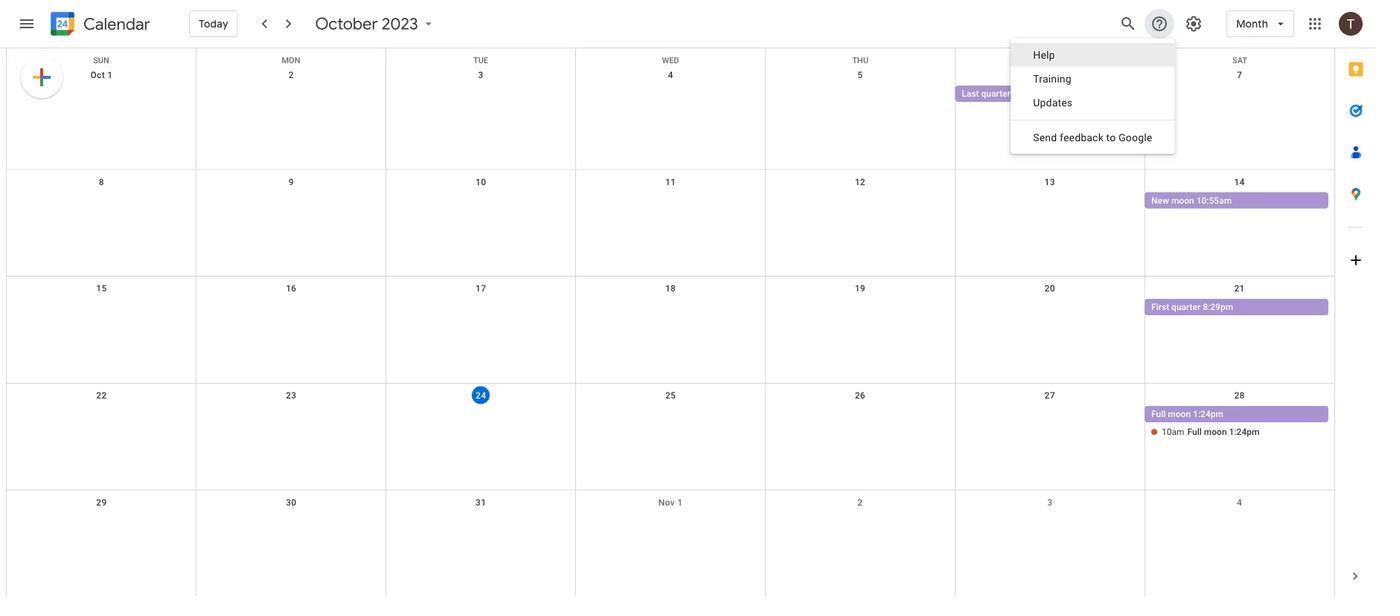 Task type: vqa. For each thing, say whether or not it's contained in the screenshot.
See all of your booking pages Link
no



Task type: describe. For each thing, give the bounding box(es) containing it.
1 vertical spatial 4
[[1237, 498, 1242, 508]]

20
[[1045, 284, 1055, 294]]

0 horizontal spatial 3
[[478, 70, 484, 80]]

new
[[1152, 195, 1169, 206]]

7
[[1237, 70, 1242, 80]]

8:29pm
[[1203, 302, 1233, 313]]

help menu item
[[1011, 43, 1175, 67]]

22
[[96, 391, 107, 401]]

mon
[[282, 56, 300, 65]]

row containing sun
[[7, 48, 1335, 65]]

send feedback to google menu item
[[1011, 126, 1175, 150]]

1 for nov 1
[[677, 498, 683, 508]]

2 vertical spatial moon
[[1204, 427, 1227, 438]]

main drawer image
[[18, 15, 36, 33]]

row containing 8
[[7, 170, 1335, 277]]

october 2023
[[315, 13, 418, 34]]

13
[[1045, 177, 1055, 187]]

calendar element
[[48, 9, 150, 42]]

october 2023 button
[[309, 13, 442, 34]]

cell down oct 1
[[7, 86, 196, 103]]

cell down 15
[[7, 299, 196, 317]]

cell down 13
[[955, 192, 1145, 210]]

today
[[199, 17, 228, 31]]

grid containing oct 1
[[6, 48, 1335, 598]]

help
[[1033, 49, 1055, 61]]

cell down 20
[[955, 299, 1145, 317]]

feedback
[[1060, 131, 1104, 144]]

google
[[1119, 131, 1153, 144]]

calendar
[[83, 14, 150, 35]]

cell down 7
[[1145, 86, 1335, 103]]

17
[[476, 284, 486, 294]]

sat
[[1233, 56, 1248, 65]]

october
[[315, 13, 378, 34]]

row containing 29
[[7, 491, 1335, 598]]

6:48am
[[1013, 89, 1043, 99]]

row containing 15
[[7, 277, 1335, 384]]

row containing oct 1
[[7, 63, 1335, 170]]

5
[[858, 70, 863, 80]]

oct
[[90, 70, 105, 80]]

cell down 23
[[196, 406, 386, 442]]

quarter for 8:29pm
[[1172, 302, 1201, 313]]

10:55am
[[1197, 195, 1232, 206]]

training
[[1033, 73, 1072, 85]]

1:24pm inside full moon 1:24pm button
[[1193, 409, 1224, 420]]

nov 1
[[659, 498, 683, 508]]

1 for oct 1
[[107, 70, 113, 80]]

28
[[1235, 391, 1245, 401]]

cell containing full moon 1:24pm
[[1145, 406, 1335, 442]]

new moon 10:55am
[[1152, 195, 1232, 206]]

0 vertical spatial 4
[[668, 70, 673, 80]]

23
[[286, 391, 297, 401]]

1 horizontal spatial full
[[1188, 427, 1202, 438]]

14
[[1235, 177, 1245, 187]]



Task type: locate. For each thing, give the bounding box(es) containing it.
full moon 1:24pm
[[1152, 409, 1224, 420]]

1 right 'oct'
[[107, 70, 113, 80]]

cell down 8
[[7, 192, 196, 210]]

cell down 5
[[766, 86, 955, 103]]

first quarter 8:29pm button
[[1145, 299, 1329, 316]]

nov
[[659, 498, 675, 508]]

16
[[286, 284, 297, 294]]

1 vertical spatial quarter
[[1172, 302, 1201, 313]]

full down full moon 1:24pm
[[1188, 427, 1202, 438]]

0 horizontal spatial quarter
[[981, 89, 1011, 99]]

cell down mon
[[196, 86, 386, 103]]

quarter
[[981, 89, 1011, 99], [1172, 302, 1201, 313]]

cell down 28
[[1145, 406, 1335, 442]]

tue
[[473, 56, 488, 65]]

3
[[478, 70, 484, 80], [1047, 498, 1053, 508]]

24
[[476, 390, 486, 401]]

oct 1
[[90, 70, 113, 80]]

8
[[99, 177, 104, 187]]

moon
[[1172, 195, 1195, 206], [1168, 409, 1191, 420], [1204, 427, 1227, 438]]

full up 10am
[[1152, 409, 1166, 420]]

1 vertical spatial 3
[[1047, 498, 1053, 508]]

row
[[7, 48, 1335, 65], [7, 63, 1335, 170], [7, 170, 1335, 277], [7, 277, 1335, 384], [7, 384, 1335, 491], [7, 491, 1335, 598]]

11
[[665, 177, 676, 187]]

10am
[[1162, 427, 1185, 438]]

tab list
[[1335, 48, 1376, 556]]

cell down 22
[[7, 406, 196, 442]]

last quarter 6:48am
[[962, 89, 1043, 99]]

quarter inside button
[[981, 89, 1011, 99]]

1 horizontal spatial quarter
[[1172, 302, 1201, 313]]

6 row from the top
[[7, 491, 1335, 598]]

today button
[[189, 6, 238, 42]]

29
[[96, 498, 107, 508]]

1 horizontal spatial 1
[[677, 498, 683, 508]]

quarter right last
[[981, 89, 1011, 99]]

sun
[[93, 56, 109, 65]]

0 vertical spatial 1:24pm
[[1193, 409, 1224, 420]]

21
[[1235, 284, 1245, 294]]

0 vertical spatial moon
[[1172, 195, 1195, 206]]

moon up 10am
[[1168, 409, 1191, 420]]

cell down 27
[[955, 406, 1145, 442]]

send feedback to google
[[1033, 131, 1153, 144]]

moon inside button
[[1172, 195, 1195, 206]]

27
[[1045, 391, 1055, 401]]

3 row from the top
[[7, 170, 1335, 277]]

quarter for 6:48am
[[981, 89, 1011, 99]]

moon inside button
[[1168, 409, 1191, 420]]

cell
[[7, 86, 196, 103], [196, 86, 386, 103], [766, 86, 955, 103], [1145, 86, 1335, 103], [7, 192, 196, 210], [196, 192, 386, 210], [766, 192, 955, 210], [955, 192, 1145, 210], [7, 299, 196, 317], [196, 299, 386, 317], [766, 299, 955, 317], [955, 299, 1145, 317], [7, 406, 196, 442], [196, 406, 386, 442], [766, 406, 955, 442], [955, 406, 1145, 442], [1145, 406, 1335, 442]]

month
[[1237, 17, 1268, 31]]

0 horizontal spatial 1
[[107, 70, 113, 80]]

1 vertical spatial full
[[1188, 427, 1202, 438]]

cell down 12
[[766, 192, 955, 210]]

30
[[286, 498, 297, 508]]

cell down the '26'
[[766, 406, 955, 442]]

first
[[1152, 302, 1169, 313]]

10
[[476, 177, 486, 187]]

0 vertical spatial 3
[[478, 70, 484, 80]]

31
[[476, 498, 486, 508]]

thu
[[852, 56, 869, 65]]

first quarter 8:29pm
[[1152, 302, 1233, 313]]

menu containing help
[[1011, 39, 1175, 154]]

moon for full
[[1168, 409, 1191, 420]]

1 horizontal spatial 1:24pm
[[1229, 427, 1260, 438]]

cell down 16
[[196, 299, 386, 317]]

6
[[1047, 70, 1053, 80]]

support image
[[1151, 15, 1169, 33]]

full
[[1152, 409, 1166, 420], [1188, 427, 1202, 438]]

2 row from the top
[[7, 63, 1335, 170]]

updates
[[1033, 96, 1073, 109]]

5 row from the top
[[7, 384, 1335, 491]]

25
[[665, 391, 676, 401]]

1 horizontal spatial 3
[[1047, 498, 1053, 508]]

last quarter 6:48am button
[[955, 86, 1139, 102]]

1 vertical spatial 1:24pm
[[1229, 427, 1260, 438]]

1 row from the top
[[7, 48, 1335, 65]]

4 row from the top
[[7, 277, 1335, 384]]

quarter inside button
[[1172, 302, 1201, 313]]

cell down 19
[[766, 299, 955, 317]]

wed
[[662, 56, 679, 65]]

to
[[1107, 131, 1116, 144]]

quarter right "first"
[[1172, 302, 1201, 313]]

1 horizontal spatial 2
[[858, 498, 863, 508]]

0 horizontal spatial 4
[[668, 70, 673, 80]]

2023
[[382, 13, 418, 34]]

1:24pm up 10am full moon 1:24pm
[[1193, 409, 1224, 420]]

moon right "new" in the top of the page
[[1172, 195, 1195, 206]]

cell down 9 at the left top
[[196, 192, 386, 210]]

month button
[[1227, 6, 1294, 42]]

1 right nov
[[677, 498, 683, 508]]

0 horizontal spatial 2
[[289, 70, 294, 80]]

1 vertical spatial 1
[[677, 498, 683, 508]]

moon for new
[[1172, 195, 1195, 206]]

4
[[668, 70, 673, 80], [1237, 498, 1242, 508]]

send
[[1033, 131, 1057, 144]]

0 vertical spatial full
[[1152, 409, 1166, 420]]

1:24pm
[[1193, 409, 1224, 420], [1229, 427, 1260, 438]]

2
[[289, 70, 294, 80], [858, 498, 863, 508]]

19
[[855, 284, 866, 294]]

fri
[[1044, 56, 1056, 65]]

1 horizontal spatial 4
[[1237, 498, 1242, 508]]

calendar heading
[[80, 14, 150, 35]]

9
[[289, 177, 294, 187]]

0 horizontal spatial full
[[1152, 409, 1166, 420]]

12
[[855, 177, 866, 187]]

0 vertical spatial 2
[[289, 70, 294, 80]]

26
[[855, 391, 866, 401]]

1:24pm down full moon 1:24pm button
[[1229, 427, 1260, 438]]

grid
[[6, 48, 1335, 598]]

row containing 24
[[7, 384, 1335, 491]]

0 horizontal spatial 1:24pm
[[1193, 409, 1224, 420]]

menu
[[1011, 39, 1175, 154]]

1 vertical spatial moon
[[1168, 409, 1191, 420]]

10am full moon 1:24pm
[[1162, 427, 1260, 438]]

15
[[96, 284, 107, 294]]

full inside button
[[1152, 409, 1166, 420]]

new moon 10:55am button
[[1145, 192, 1329, 209]]

training menu item
[[1011, 67, 1175, 91]]

1
[[107, 70, 113, 80], [677, 498, 683, 508]]

updates menu item
[[1011, 91, 1175, 115]]

0 vertical spatial quarter
[[981, 89, 1011, 99]]

moon down full moon 1:24pm button
[[1204, 427, 1227, 438]]

0 vertical spatial 1
[[107, 70, 113, 80]]

last
[[962, 89, 979, 99]]

full moon 1:24pm button
[[1145, 406, 1329, 423]]

settings menu image
[[1185, 15, 1203, 33]]

1 vertical spatial 2
[[858, 498, 863, 508]]

18
[[665, 284, 676, 294]]



